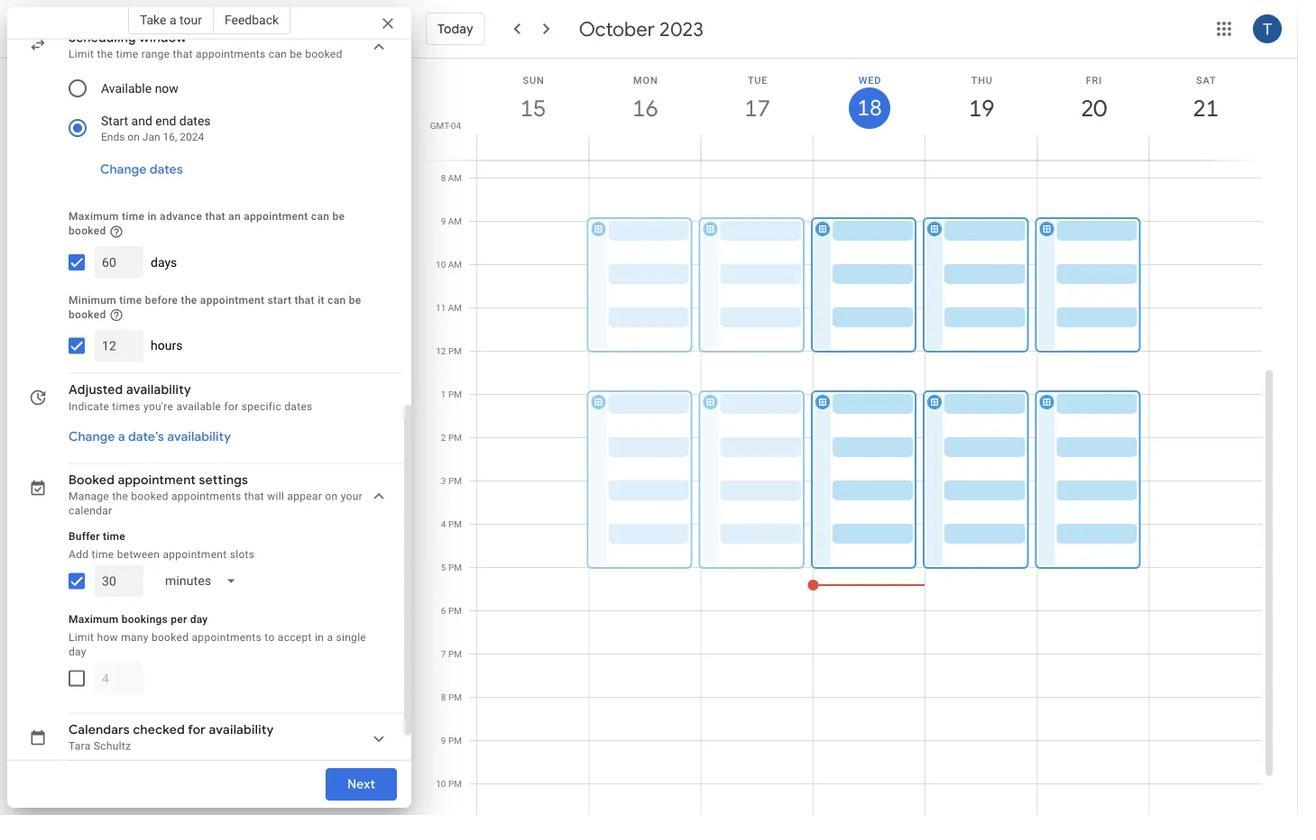 Task type: vqa. For each thing, say whether or not it's contained in the screenshot.
the that inside the 'Maximum time in advance that an appointment can be booked'
yes



Task type: describe. For each thing, give the bounding box(es) containing it.
settings
[[199, 473, 248, 489]]

single
[[336, 632, 366, 644]]

tue 17
[[744, 74, 769, 123]]

18
[[856, 94, 881, 122]]

in inside maximum time in advance that an appointment can be booked
[[147, 211, 157, 223]]

pm for 4 pm
[[448, 519, 462, 530]]

10 pm
[[436, 779, 462, 790]]

sat
[[1197, 74, 1217, 86]]

wednesday, october 18, today element
[[849, 88, 891, 129]]

8 am
[[441, 173, 462, 184]]

adjusted
[[69, 383, 123, 399]]

your
[[341, 491, 363, 504]]

buffer
[[69, 531, 100, 543]]

appointments inside the booked appointment settings manage the booked appointments that will appear on your calendar
[[171, 491, 241, 504]]

on inside start and end dates ends on jan 16, 2024
[[128, 131, 140, 144]]

times
[[112, 401, 141, 413]]

booked appointment settings manage the booked appointments that will appear on your calendar
[[69, 473, 363, 518]]

it
[[318, 294, 325, 307]]

an
[[228, 211, 241, 223]]

bookings
[[121, 614, 168, 626]]

thu 19
[[968, 74, 994, 123]]

dates inside start and end dates ends on jan 16, 2024
[[179, 114, 211, 129]]

that inside minimum time before the appointment start that it can be booked
[[295, 294, 315, 307]]

october
[[579, 16, 655, 42]]

option group containing available now
[[61, 69, 372, 148]]

Minimum amount of hours before the start of the appointment that it can be booked number field
[[102, 330, 136, 363]]

availability inside adjusted availability indicate times you're available for specific dates
[[126, 383, 191, 399]]

add
[[69, 549, 89, 561]]

tue
[[748, 74, 768, 86]]

start
[[268, 294, 292, 307]]

10 am
[[436, 259, 462, 270]]

feedback
[[225, 12, 279, 27]]

booked inside the booked appointment settings manage the booked appointments that will appear on your calendar
[[131, 491, 168, 504]]

slots
[[230, 549, 255, 561]]

am for 9 am
[[448, 216, 462, 227]]

21 column header
[[1149, 59, 1262, 160]]

start and end dates ends on jan 16, 2024
[[101, 114, 211, 144]]

window
[[139, 30, 187, 46]]

friday, october 20 element
[[1073, 88, 1115, 129]]

the inside the booked appointment settings manage the booked appointments that will appear on your calendar
[[112, 491, 128, 504]]

buffer time add time between appointment slots
[[69, 531, 255, 561]]

appointment inside minimum time before the appointment start that it can be booked
[[200, 294, 265, 307]]

am for 11 am
[[448, 303, 462, 314]]

booked inside maximum time in advance that an appointment can be booked
[[69, 225, 106, 238]]

11
[[436, 303, 446, 314]]

on inside the booked appointment settings manage the booked appointments that will appear on your calendar
[[325, 491, 338, 504]]

1
[[441, 389, 446, 400]]

a inside maximum bookings per day limit how many booked appointments to accept in a single day
[[327, 632, 333, 644]]

11 am
[[436, 303, 462, 314]]

available
[[176, 401, 221, 413]]

today button
[[426, 7, 485, 51]]

10 for 10 am
[[436, 259, 446, 270]]

maximum for maximum bookings per day limit how many booked appointments to accept in a single day
[[69, 614, 119, 626]]

sat 21
[[1192, 74, 1218, 123]]

am for 8 am
[[448, 173, 462, 184]]

17
[[744, 93, 769, 123]]

can for time
[[328, 294, 346, 307]]

limit inside maximum bookings per day limit how many booked appointments to accept in a single day
[[69, 632, 94, 644]]

be inside maximum time in advance that an appointment can be booked
[[332, 211, 345, 223]]

calendars
[[69, 723, 130, 739]]

5
[[441, 563, 446, 573]]

fri
[[1086, 74, 1103, 86]]

sunday, october 15 element
[[513, 88, 554, 129]]

12 pm
[[436, 346, 462, 357]]

take a tour
[[140, 12, 202, 27]]

booked inside maximum bookings per day limit how many booked appointments to accept in a single day
[[152, 632, 189, 644]]

for inside adjusted availability indicate times you're available for specific dates
[[224, 401, 239, 413]]

specific
[[242, 401, 282, 413]]

end
[[155, 114, 176, 129]]

gmt-04
[[430, 120, 461, 131]]

time for minimum
[[119, 294, 142, 307]]

6
[[441, 606, 446, 617]]

availability for for
[[209, 723, 274, 739]]

16 column header
[[589, 59, 702, 160]]

today
[[438, 21, 473, 37]]

12
[[436, 346, 446, 357]]

change a date's availability
[[69, 430, 231, 446]]

04
[[451, 120, 461, 131]]

accept
[[278, 632, 312, 644]]

gmt-
[[430, 120, 451, 131]]

to
[[265, 632, 275, 644]]

before
[[145, 294, 178, 307]]

a for take
[[170, 12, 176, 27]]

limit inside scheduling window limit the time range that appointments can be booked
[[69, 48, 94, 61]]

adjusted availability indicate times you're available for specific dates
[[69, 383, 313, 413]]

3 pm
[[441, 476, 462, 487]]

9 for 9 pm
[[441, 736, 446, 747]]

start
[[101, 114, 128, 129]]

booked inside minimum time before the appointment start that it can be booked
[[69, 309, 106, 322]]

can for window
[[269, 48, 287, 61]]

change for change a date's availability
[[69, 430, 115, 446]]

time for maximum
[[122, 211, 145, 223]]

pm for 3 pm
[[448, 476, 462, 487]]

pm for 6 pm
[[448, 606, 462, 617]]

sun 15
[[519, 74, 545, 123]]

can inside maximum time in advance that an appointment can be booked
[[311, 211, 330, 223]]

am for 10 am
[[448, 259, 462, 270]]

tara
[[69, 741, 91, 754]]

maximum time in advance that an appointment can be booked
[[69, 211, 345, 238]]

advance
[[160, 211, 202, 223]]

available now
[[101, 81, 179, 96]]

ends
[[101, 131, 125, 144]]

pm for 10 pm
[[448, 779, 462, 790]]

scheduling window limit the time range that appointments can be booked
[[69, 30, 343, 61]]

a for change
[[118, 430, 125, 446]]

1 pm
[[441, 389, 462, 400]]

minimum time before the appointment start that it can be booked
[[69, 294, 361, 322]]

feedback button
[[214, 5, 291, 34]]

range
[[141, 48, 170, 61]]

time right add
[[92, 549, 114, 561]]

per
[[171, 614, 187, 626]]

that inside maximum time in advance that an appointment can be booked
[[205, 211, 225, 223]]

maximum bookings per day limit how many booked appointments to accept in a single day
[[69, 614, 366, 659]]

19
[[968, 93, 994, 123]]

manage
[[69, 491, 109, 504]]

16
[[631, 93, 657, 123]]

17 column header
[[701, 59, 814, 160]]

the for time
[[181, 294, 197, 307]]



Task type: locate. For each thing, give the bounding box(es) containing it.
1 10 from the top
[[436, 259, 446, 270]]

Buffer time number field
[[102, 566, 136, 598]]

day up calendars
[[69, 646, 86, 659]]

1 vertical spatial for
[[188, 723, 206, 739]]

change down indicate
[[69, 430, 115, 446]]

availability right "checked"
[[209, 723, 274, 739]]

a left date's
[[118, 430, 125, 446]]

1 vertical spatial the
[[181, 294, 197, 307]]

october 2023
[[579, 16, 704, 42]]

0 vertical spatial 10
[[436, 259, 446, 270]]

9 for 9 am
[[441, 216, 446, 227]]

fri 20
[[1080, 74, 1106, 123]]

1 horizontal spatial day
[[190, 614, 208, 626]]

0 vertical spatial for
[[224, 401, 239, 413]]

3 am from the top
[[448, 259, 462, 270]]

time down change dates button at the left top of page
[[122, 211, 145, 223]]

2 pm from the top
[[448, 389, 462, 400]]

1 horizontal spatial on
[[325, 491, 338, 504]]

can inside scheduling window limit the time range that appointments can be booked
[[269, 48, 287, 61]]

dates inside adjusted availability indicate times you're available for specific dates
[[284, 401, 313, 413]]

appointments down "settings" in the bottom of the page
[[171, 491, 241, 504]]

change inside "button"
[[69, 430, 115, 446]]

9 up 10 pm
[[441, 736, 446, 747]]

9
[[441, 216, 446, 227], [441, 736, 446, 747]]

change down ends
[[100, 162, 147, 178]]

15
[[519, 93, 545, 123]]

2 vertical spatial a
[[327, 632, 333, 644]]

pm right 2
[[448, 433, 462, 443]]

that inside scheduling window limit the time range that appointments can be booked
[[173, 48, 193, 61]]

2 limit from the top
[[69, 632, 94, 644]]

am down 9 am in the left top of the page
[[448, 259, 462, 270]]

a left tour
[[170, 12, 176, 27]]

am
[[448, 173, 462, 184], [448, 216, 462, 227], [448, 259, 462, 270], [448, 303, 462, 314]]

for right "checked"
[[188, 723, 206, 739]]

1 vertical spatial limit
[[69, 632, 94, 644]]

scheduling
[[69, 30, 136, 46]]

0 vertical spatial the
[[97, 48, 113, 61]]

day right per
[[190, 614, 208, 626]]

appointment right an
[[244, 211, 308, 223]]

8 pm
[[441, 693, 462, 703]]

1 8 from the top
[[441, 173, 446, 184]]

calendar
[[69, 505, 112, 518]]

0 vertical spatial dates
[[179, 114, 211, 129]]

2 am from the top
[[448, 216, 462, 227]]

19 column header
[[925, 59, 1038, 160]]

2 10 from the top
[[436, 779, 446, 790]]

a inside "button"
[[118, 430, 125, 446]]

calendars checked for availability tara schultz
[[69, 723, 274, 754]]

maximum up maximum days in advance that an appointment can be booked number field
[[69, 211, 119, 223]]

appointments left 'to'
[[192, 632, 262, 644]]

appointments inside scheduling window limit the time range that appointments can be booked
[[196, 48, 266, 61]]

can
[[269, 48, 287, 61], [311, 211, 330, 223], [328, 294, 346, 307]]

limit left how
[[69, 632, 94, 644]]

4 pm from the top
[[448, 476, 462, 487]]

limit
[[69, 48, 94, 61], [69, 632, 94, 644]]

appointments down feedback
[[196, 48, 266, 61]]

8 for 8 pm
[[441, 693, 446, 703]]

grid
[[419, 59, 1277, 816]]

10
[[436, 259, 446, 270], [436, 779, 446, 790]]

1 vertical spatial a
[[118, 430, 125, 446]]

pm right 7
[[448, 649, 462, 660]]

10 for 10 pm
[[436, 779, 446, 790]]

pm for 7 pm
[[448, 649, 462, 660]]

3 pm from the top
[[448, 433, 462, 443]]

checked
[[133, 723, 185, 739]]

0 horizontal spatial on
[[128, 131, 140, 144]]

1 vertical spatial 10
[[436, 779, 446, 790]]

maximum for maximum time in advance that an appointment can be booked
[[69, 211, 119, 223]]

Maximum days in advance that an appointment can be booked number field
[[102, 247, 136, 279]]

in left advance
[[147, 211, 157, 223]]

1 horizontal spatial a
[[170, 12, 176, 27]]

availability for date's
[[167, 430, 231, 446]]

2 pm
[[441, 433, 462, 443]]

2 vertical spatial the
[[112, 491, 128, 504]]

dates right specific
[[284, 401, 313, 413]]

tour
[[180, 12, 202, 27]]

mon 16
[[631, 74, 658, 123]]

for
[[224, 401, 239, 413], [188, 723, 206, 739]]

10 down 9 pm
[[436, 779, 446, 790]]

you're
[[143, 401, 173, 413]]

change inside button
[[100, 162, 147, 178]]

0 vertical spatial a
[[170, 12, 176, 27]]

maximum inside maximum bookings per day limit how many booked appointments to accept in a single day
[[69, 614, 119, 626]]

appointment inside maximum time in advance that an appointment can be booked
[[244, 211, 308, 223]]

the inside minimum time before the appointment start that it can be booked
[[181, 294, 197, 307]]

am right 11
[[448, 303, 462, 314]]

jan
[[142, 131, 160, 144]]

1 vertical spatial 8
[[441, 693, 446, 703]]

4 am from the top
[[448, 303, 462, 314]]

1 limit from the top
[[69, 48, 94, 61]]

time
[[116, 48, 138, 61], [122, 211, 145, 223], [119, 294, 142, 307], [103, 531, 125, 543], [92, 549, 114, 561]]

9 pm
[[441, 736, 462, 747]]

take
[[140, 12, 166, 27]]

20 column header
[[1037, 59, 1150, 160]]

tuesday, october 17 element
[[737, 88, 778, 129]]

hours
[[151, 339, 183, 354]]

0 horizontal spatial for
[[188, 723, 206, 739]]

that left an
[[205, 211, 225, 223]]

can up it
[[311, 211, 330, 223]]

can right it
[[328, 294, 346, 307]]

0 vertical spatial on
[[128, 131, 140, 144]]

0 vertical spatial day
[[190, 614, 208, 626]]

6 pm from the top
[[448, 563, 462, 573]]

1 horizontal spatial be
[[332, 211, 345, 223]]

0 vertical spatial 8
[[441, 173, 446, 184]]

time left range
[[116, 48, 138, 61]]

2024
[[180, 131, 204, 144]]

1 vertical spatial day
[[69, 646, 86, 659]]

8 down 7
[[441, 693, 446, 703]]

on left jan
[[128, 131, 140, 144]]

dates up 2024
[[179, 114, 211, 129]]

be inside scheduling window limit the time range that appointments can be booked
[[290, 48, 302, 61]]

time right buffer
[[103, 531, 125, 543]]

0 vertical spatial maximum
[[69, 211, 119, 223]]

pm for 2 pm
[[448, 433, 462, 443]]

1 vertical spatial change
[[69, 430, 115, 446]]

5 pm from the top
[[448, 519, 462, 530]]

0 horizontal spatial a
[[118, 430, 125, 446]]

available
[[101, 81, 152, 96]]

the right before in the top of the page
[[181, 294, 197, 307]]

2 vertical spatial be
[[349, 294, 361, 307]]

1 horizontal spatial in
[[315, 632, 324, 644]]

1 vertical spatial on
[[325, 491, 338, 504]]

in right accept
[[315, 632, 324, 644]]

7 pm from the top
[[448, 606, 462, 617]]

maximum inside maximum time in advance that an appointment can be booked
[[69, 211, 119, 223]]

1 maximum from the top
[[69, 211, 119, 223]]

11 pm from the top
[[448, 779, 462, 790]]

time for buffer
[[103, 531, 125, 543]]

pm right 12
[[448, 346, 462, 357]]

2 horizontal spatial be
[[349, 294, 361, 307]]

and
[[131, 114, 152, 129]]

9 am
[[441, 216, 462, 227]]

0 vertical spatial appointments
[[196, 48, 266, 61]]

mon
[[634, 74, 658, 86]]

limit down scheduling
[[69, 48, 94, 61]]

availability up you're
[[126, 383, 191, 399]]

9 pm from the top
[[448, 693, 462, 703]]

pm right 1
[[448, 389, 462, 400]]

0 horizontal spatial in
[[147, 211, 157, 223]]

be for window
[[290, 48, 302, 61]]

dates inside button
[[150, 162, 183, 178]]

0 vertical spatial in
[[147, 211, 157, 223]]

time left before in the top of the page
[[119, 294, 142, 307]]

None field
[[151, 566, 251, 598]]

pm right 6
[[448, 606, 462, 617]]

18 column header
[[813, 59, 926, 160]]

next button
[[326, 763, 397, 807]]

4 pm
[[441, 519, 462, 530]]

2 vertical spatial appointments
[[192, 632, 262, 644]]

change dates button
[[93, 148, 190, 192]]

appointment down change a date's availability
[[118, 473, 196, 489]]

that inside the booked appointment settings manage the booked appointments that will appear on your calendar
[[244, 491, 264, 504]]

1 am from the top
[[448, 173, 462, 184]]

on
[[128, 131, 140, 144], [325, 491, 338, 504]]

indicate
[[69, 401, 109, 413]]

date's
[[128, 430, 164, 446]]

time inside scheduling window limit the time range that appointments can be booked
[[116, 48, 138, 61]]

2 vertical spatial availability
[[209, 723, 274, 739]]

pm down 7 pm
[[448, 693, 462, 703]]

8 for 8 am
[[441, 173, 446, 184]]

appointment left the slots
[[163, 549, 227, 561]]

1 vertical spatial can
[[311, 211, 330, 223]]

in inside maximum bookings per day limit how many booked appointments to accept in a single day
[[315, 632, 324, 644]]

now
[[155, 81, 179, 96]]

the right manage
[[112, 491, 128, 504]]

between
[[117, 549, 160, 561]]

booked
[[69, 473, 115, 489]]

pm right 5
[[448, 563, 462, 573]]

2023
[[660, 16, 704, 42]]

wed 18
[[856, 74, 882, 122]]

1 vertical spatial 9
[[441, 736, 446, 747]]

7
[[441, 649, 446, 660]]

dates
[[179, 114, 211, 129], [150, 162, 183, 178], [284, 401, 313, 413]]

maximum up how
[[69, 614, 119, 626]]

a inside button
[[170, 12, 176, 27]]

a
[[170, 12, 176, 27], [118, 430, 125, 446], [327, 632, 333, 644]]

change for change dates
[[100, 162, 147, 178]]

am up 9 am in the left top of the page
[[448, 173, 462, 184]]

5 pm
[[441, 563, 462, 573]]

thursday, october 19 element
[[961, 88, 1003, 129]]

pm right 4
[[448, 519, 462, 530]]

am down 8 am
[[448, 216, 462, 227]]

Maximum bookings per day number field
[[102, 663, 136, 696]]

can inside minimum time before the appointment start that it can be booked
[[328, 294, 346, 307]]

that left will
[[244, 491, 264, 504]]

time inside minimum time before the appointment start that it can be booked
[[119, 294, 142, 307]]

appointment inside the booked appointment settings manage the booked appointments that will appear on your calendar
[[118, 473, 196, 489]]

pm for 5 pm
[[448, 563, 462, 573]]

appointments
[[196, 48, 266, 61], [171, 491, 241, 504], [192, 632, 262, 644]]

time inside maximum time in advance that an appointment can be booked
[[122, 211, 145, 223]]

be inside minimum time before the appointment start that it can be booked
[[349, 294, 361, 307]]

pm for 8 pm
[[448, 693, 462, 703]]

pm for 9 pm
[[448, 736, 462, 747]]

dates down 16,
[[150, 162, 183, 178]]

be for time
[[349, 294, 361, 307]]

the inside scheduling window limit the time range that appointments can be booked
[[97, 48, 113, 61]]

0 vertical spatial availability
[[126, 383, 191, 399]]

that down window
[[173, 48, 193, 61]]

16,
[[163, 131, 177, 144]]

10 pm from the top
[[448, 736, 462, 747]]

1 pm from the top
[[448, 346, 462, 357]]

2 8 from the top
[[441, 693, 446, 703]]

availability inside "button"
[[167, 430, 231, 446]]

sun
[[523, 74, 545, 86]]

10 up 11
[[436, 259, 446, 270]]

pm right the 3
[[448, 476, 462, 487]]

0 horizontal spatial be
[[290, 48, 302, 61]]

1 vertical spatial maximum
[[69, 614, 119, 626]]

0 vertical spatial 9
[[441, 216, 446, 227]]

pm for 1 pm
[[448, 389, 462, 400]]

20
[[1080, 93, 1106, 123]]

a left single in the bottom of the page
[[327, 632, 333, 644]]

2 horizontal spatial a
[[327, 632, 333, 644]]

0 vertical spatial change
[[100, 162, 147, 178]]

21
[[1192, 93, 1218, 123]]

change a date's availability button
[[61, 422, 238, 454]]

0 vertical spatial can
[[269, 48, 287, 61]]

many
[[121, 632, 149, 644]]

minimum
[[69, 294, 116, 307]]

for inside calendars checked for availability tara schultz
[[188, 723, 206, 739]]

that left it
[[295, 294, 315, 307]]

0 vertical spatial limit
[[69, 48, 94, 61]]

on left your
[[325, 491, 338, 504]]

availability down available at the left of page
[[167, 430, 231, 446]]

appointment left start
[[200, 294, 265, 307]]

1 vertical spatial dates
[[150, 162, 183, 178]]

change dates
[[100, 162, 183, 178]]

days
[[151, 255, 177, 270]]

for left specific
[[224, 401, 239, 413]]

0 horizontal spatial day
[[69, 646, 86, 659]]

pm down 9 pm
[[448, 779, 462, 790]]

be
[[290, 48, 302, 61], [332, 211, 345, 223], [349, 294, 361, 307]]

availability inside calendars checked for availability tara schultz
[[209, 723, 274, 739]]

8 up 9 am in the left top of the page
[[441, 173, 446, 184]]

appointments inside maximum bookings per day limit how many booked appointments to accept in a single day
[[192, 632, 262, 644]]

2 vertical spatial dates
[[284, 401, 313, 413]]

day
[[190, 614, 208, 626], [69, 646, 86, 659]]

saturday, october 21 element
[[1186, 88, 1227, 129]]

the
[[97, 48, 113, 61], [181, 294, 197, 307], [112, 491, 128, 504]]

maximum
[[69, 211, 119, 223], [69, 614, 119, 626]]

grid containing 15
[[419, 59, 1277, 816]]

1 vertical spatial in
[[315, 632, 324, 644]]

monday, october 16 element
[[625, 88, 666, 129]]

1 9 from the top
[[441, 216, 446, 227]]

8 pm from the top
[[448, 649, 462, 660]]

1 horizontal spatial for
[[224, 401, 239, 413]]

the for window
[[97, 48, 113, 61]]

can down feedback button
[[269, 48, 287, 61]]

1 vertical spatial availability
[[167, 430, 231, 446]]

1 vertical spatial be
[[332, 211, 345, 223]]

schultz
[[94, 741, 131, 754]]

pm for 12 pm
[[448, 346, 462, 357]]

option group
[[61, 69, 372, 148]]

pm down 8 pm
[[448, 736, 462, 747]]

take a tour button
[[128, 5, 214, 34]]

1 vertical spatial appointments
[[171, 491, 241, 504]]

2 maximum from the top
[[69, 614, 119, 626]]

2 vertical spatial can
[[328, 294, 346, 307]]

2 9 from the top
[[441, 736, 446, 747]]

0 vertical spatial be
[[290, 48, 302, 61]]

booked inside scheduling window limit the time range that appointments can be booked
[[305, 48, 343, 61]]

the down scheduling
[[97, 48, 113, 61]]

wed
[[859, 74, 882, 86]]

appointment
[[244, 211, 308, 223], [200, 294, 265, 307], [118, 473, 196, 489], [163, 549, 227, 561]]

appointment inside buffer time add time between appointment slots
[[163, 549, 227, 561]]

in
[[147, 211, 157, 223], [315, 632, 324, 644]]

6 pm
[[441, 606, 462, 617]]

9 up 10 am
[[441, 216, 446, 227]]

15 column header
[[476, 59, 589, 160]]



